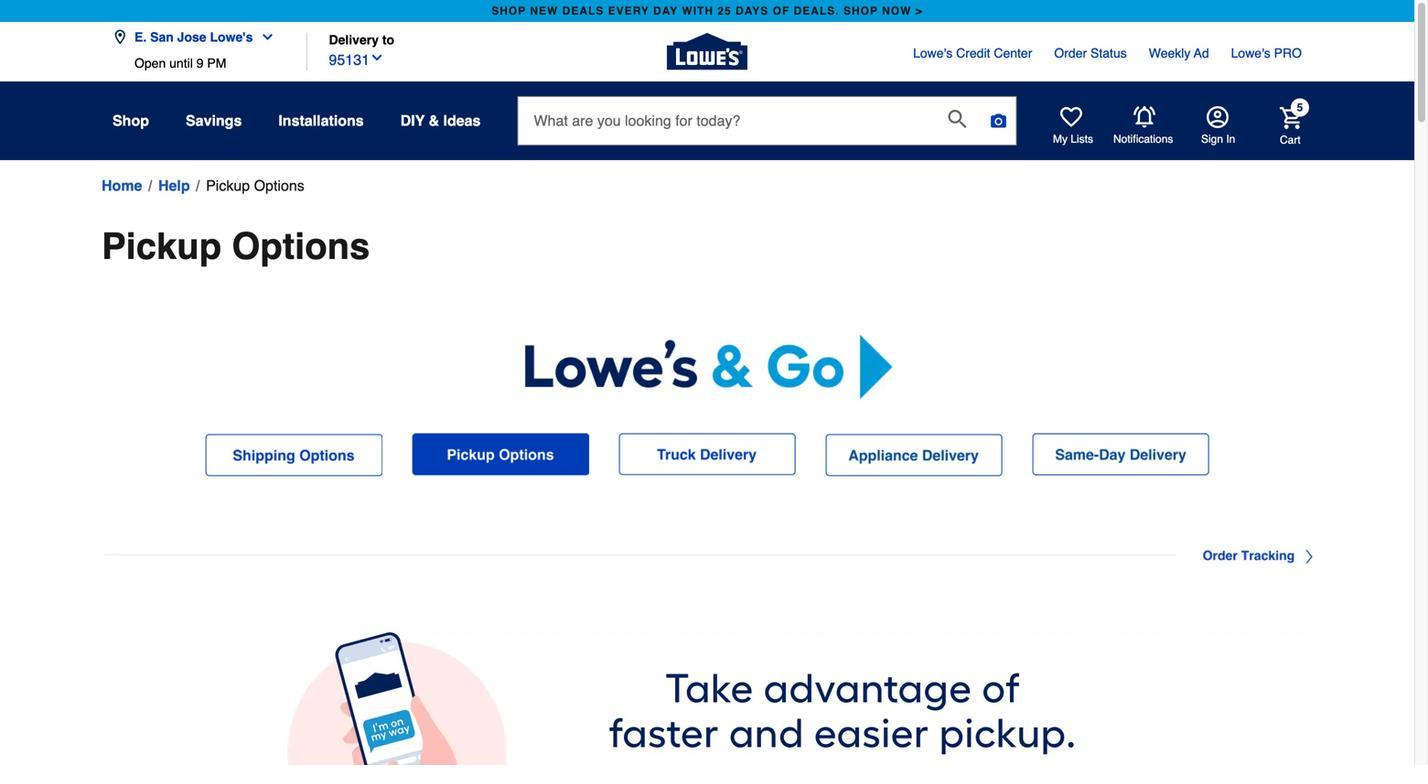 Task type: vqa. For each thing, say whether or not it's contained in the screenshot.
the top triangle up image
no



Task type: locate. For each thing, give the bounding box(es) containing it.
chevron down image down to on the left
[[370, 50, 384, 65]]

now
[[882, 5, 912, 17]]

help link
[[158, 175, 190, 197]]

order tracking. image
[[102, 533, 1313, 576]]

1 horizontal spatial chevron down image
[[370, 50, 384, 65]]

weekly ad link
[[1149, 44, 1210, 62]]

0 vertical spatial chevron down image
[[253, 30, 275, 44]]

lowe's credit center link
[[914, 44, 1033, 62]]

open
[[135, 56, 166, 70]]

lowe's
[[210, 30, 253, 44], [914, 46, 953, 60], [1232, 46, 1271, 60]]

>
[[916, 5, 923, 17]]

installations
[[279, 112, 364, 129]]

weekly ad
[[1149, 46, 1210, 60]]

day
[[654, 5, 678, 17]]

95131
[[329, 51, 370, 68]]

lowe's credit center
[[914, 46, 1033, 60]]

ad
[[1194, 46, 1210, 60]]

shop new deals every day with 25 days of deals. shop now >
[[492, 5, 923, 17]]

1 shop from the left
[[492, 5, 526, 17]]

lowe's up 'pm'
[[210, 30, 253, 44]]

savings
[[186, 112, 242, 129]]

None search field
[[518, 96, 1017, 162]]

pickup options down the pickup options link
[[102, 225, 370, 267]]

lowe's home improvement account image
[[1207, 106, 1229, 128]]

shop left new
[[492, 5, 526, 17]]

pickup right the help at top left
[[206, 177, 250, 194]]

0 horizontal spatial chevron down image
[[253, 30, 275, 44]]

95131 button
[[329, 47, 384, 71]]

1 vertical spatial chevron down image
[[370, 50, 384, 65]]

lowe's pro link
[[1232, 44, 1303, 62]]

options down the pickup options link
[[232, 225, 370, 267]]

open until 9 pm
[[135, 56, 226, 70]]

cart
[[1281, 133, 1301, 146]]

shop
[[113, 112, 149, 129]]

chevron down image right jose
[[253, 30, 275, 44]]

0 horizontal spatial lowe's
[[210, 30, 253, 44]]

chevron down image
[[253, 30, 275, 44], [370, 50, 384, 65]]

lowe's left credit at the right of page
[[914, 46, 953, 60]]

1 horizontal spatial lowe's
[[914, 46, 953, 60]]

pickup options link
[[206, 175, 305, 197]]

1 horizontal spatial shop
[[844, 5, 879, 17]]

2 horizontal spatial lowe's
[[1232, 46, 1271, 60]]

0 horizontal spatial shop
[[492, 5, 526, 17]]

shop
[[492, 5, 526, 17], [844, 5, 879, 17]]

shop new deals every day with 25 days of deals. shop now > link
[[488, 0, 927, 22]]

chevron down image inside e. san jose lowe's button
[[253, 30, 275, 44]]

with
[[682, 5, 714, 17]]

0 vertical spatial pickup
[[206, 177, 250, 194]]

options down the installations button
[[254, 177, 305, 194]]

pickup down help link
[[102, 225, 222, 267]]

installations button
[[279, 104, 364, 137]]

camera image
[[990, 112, 1008, 130]]

status
[[1091, 46, 1127, 60]]

diy & ideas button
[[401, 104, 481, 137]]

order
[[1055, 46, 1088, 60]]

e. san jose lowe's
[[135, 30, 253, 44]]

1 vertical spatial pickup
[[102, 225, 222, 267]]

new
[[530, 5, 559, 17]]

lowe's home improvement lists image
[[1061, 106, 1083, 128]]

options
[[254, 177, 305, 194], [232, 225, 370, 267]]

delivery to
[[329, 32, 395, 47]]

pickup options
[[206, 177, 305, 194], [102, 225, 370, 267]]

lowe's left pro
[[1232, 46, 1271, 60]]

pickup
[[206, 177, 250, 194], [102, 225, 222, 267]]

shop left now
[[844, 5, 879, 17]]

shipping options image
[[205, 433, 383, 477]]

shop button
[[113, 104, 149, 137]]

lowe's home improvement cart image
[[1281, 107, 1303, 129]]

help
[[158, 177, 190, 194]]

my lists link
[[1054, 106, 1094, 146]]

same-day delivery image
[[1032, 433, 1210, 476]]

pickup options down savings button
[[206, 177, 305, 194]]



Task type: describe. For each thing, give the bounding box(es) containing it.
center
[[994, 46, 1033, 60]]

lowe's inside button
[[210, 30, 253, 44]]

2 shop from the left
[[844, 5, 879, 17]]

location image
[[113, 30, 127, 44]]

diy
[[401, 112, 425, 129]]

0 vertical spatial options
[[254, 177, 305, 194]]

lists
[[1071, 133, 1094, 146]]

lowe's home improvement notification center image
[[1134, 106, 1156, 128]]

pickup options image
[[412, 433, 589, 477]]

sign in button
[[1202, 106, 1236, 146]]

pro
[[1275, 46, 1303, 60]]

savings button
[[186, 104, 242, 137]]

to
[[382, 32, 395, 47]]

9
[[197, 56, 204, 70]]

delivery
[[329, 32, 379, 47]]

appliance delivery image
[[826, 433, 1003, 476]]

e.
[[135, 30, 147, 44]]

my lists
[[1054, 133, 1094, 146]]

credit
[[957, 46, 991, 60]]

of
[[773, 5, 790, 17]]

diy & ideas
[[401, 112, 481, 129]]

home link
[[102, 175, 142, 197]]

an illustration of hands holding a phone with on my way callout. image
[[102, 631, 1313, 765]]

home
[[102, 177, 142, 194]]

lowe's for lowe's pro
[[1232, 46, 1271, 60]]

notifications
[[1114, 133, 1174, 146]]

chevron down image inside 95131 button
[[370, 50, 384, 65]]

lowe's home improvement logo image
[[667, 11, 748, 92]]

Search Query text field
[[518, 97, 934, 145]]

sign
[[1202, 133, 1224, 146]]

my
[[1054, 133, 1068, 146]]

25
[[718, 5, 732, 17]]

lowe's for lowe's credit center
[[914, 46, 953, 60]]

sign in
[[1202, 133, 1236, 146]]

order status link
[[1055, 44, 1127, 62]]

until
[[169, 56, 193, 70]]

0 vertical spatial pickup options
[[206, 177, 305, 194]]

lowe's and go. image
[[102, 296, 1313, 433]]

truck delivery image
[[619, 433, 796, 476]]

1 vertical spatial pickup options
[[102, 225, 370, 267]]

deals.
[[794, 5, 840, 17]]

search image
[[949, 110, 967, 128]]

days
[[736, 5, 769, 17]]

ideas
[[444, 112, 481, 129]]

jose
[[177, 30, 206, 44]]

lowe's pro
[[1232, 46, 1303, 60]]

&
[[429, 112, 439, 129]]

deals
[[563, 5, 604, 17]]

in
[[1227, 133, 1236, 146]]

e. san jose lowe's button
[[113, 19, 282, 56]]

order status
[[1055, 46, 1127, 60]]

5
[[1298, 101, 1304, 114]]

weekly
[[1149, 46, 1191, 60]]

pm
[[207, 56, 226, 70]]

1 vertical spatial options
[[232, 225, 370, 267]]

every
[[608, 5, 650, 17]]

san
[[150, 30, 174, 44]]



